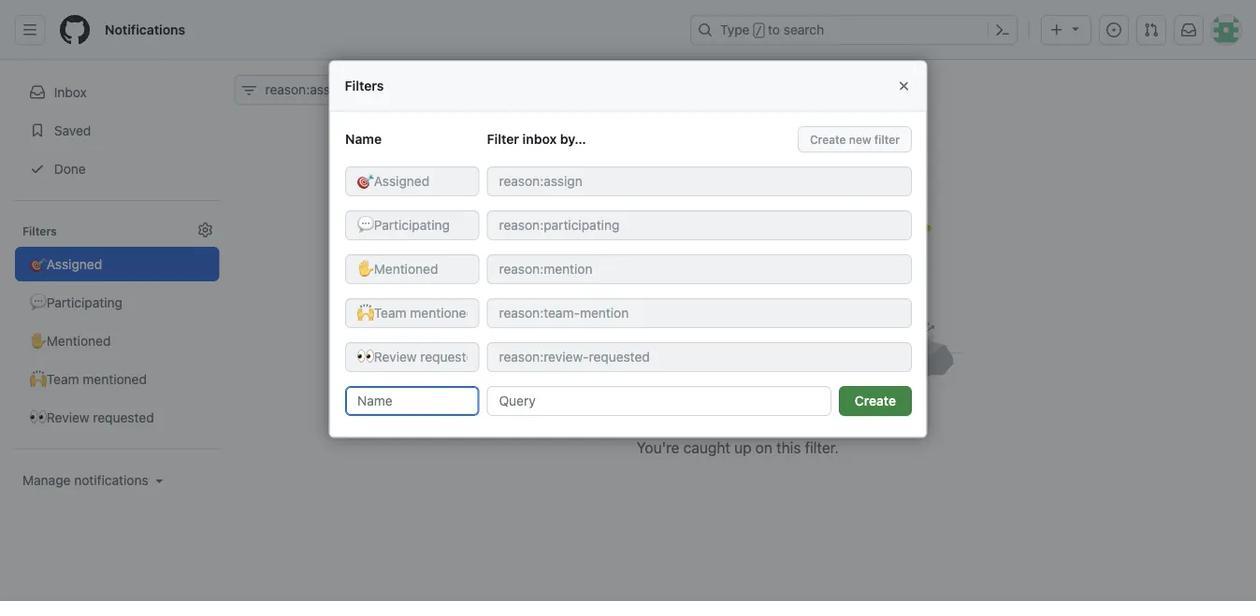 Task type: describe. For each thing, give the bounding box(es) containing it.
type
[[721, 22, 750, 37]]

close dialog image
[[897, 78, 912, 93]]

new
[[849, 132, 871, 145]]

reason:assign text field
[[487, 166, 912, 196]]

you're
[[637, 439, 680, 457]]

all done here! you're caught up on this filter.
[[637, 408, 839, 457]]

filters inside dialog
[[345, 78, 384, 93]]

caught
[[684, 439, 731, 457]]

saved link
[[15, 113, 219, 148]]

👀 Review requested text field
[[345, 342, 479, 372]]

assigned
[[47, 256, 102, 272]]

all
[[679, 408, 701, 430]]

filter inbox by…
[[487, 131, 586, 146]]

homepage image
[[60, 15, 90, 45]]

✋
[[30, 333, 43, 349]]

inbox
[[522, 131, 557, 146]]

/
[[756, 24, 763, 37]]

🎯
[[30, 256, 43, 272]]

💬 Participating text field
[[345, 210, 479, 240]]

manage notifications button
[[22, 472, 167, 490]]

create for create
[[855, 393, 896, 408]]

inbox image
[[30, 85, 45, 100]]

up
[[735, 439, 752, 457]]

customize filters image
[[198, 223, 213, 238]]

done
[[705, 408, 749, 430]]

mentioned
[[83, 372, 147, 387]]

create for create new filter
[[810, 132, 846, 145]]

issue opened image
[[1107, 22, 1122, 37]]

on
[[756, 439, 773, 457]]

✋ mentioned
[[30, 333, 111, 349]]

team
[[47, 372, 79, 387]]

🎯 Assigned text field
[[345, 166, 479, 196]]

reason:mention text field
[[487, 254, 912, 284]]

👀 review requested
[[30, 410, 154, 425]]

bookmark image
[[30, 123, 45, 138]]

👀 review requested link
[[15, 401, 219, 435]]

filter image
[[242, 83, 257, 98]]

by…
[[560, 131, 586, 146]]

🙌 team mentioned link
[[15, 362, 219, 397]]

filters dialog
[[329, 60, 928, 438]]

create new filter button
[[798, 126, 912, 152]]

💬 participating link
[[15, 285, 219, 320]]



Task type: vqa. For each thing, say whether or not it's contained in the screenshot.
All done here! You're caught up on this filter.
yes



Task type: locate. For each thing, give the bounding box(es) containing it.
None search field
[[234, 75, 805, 105]]

reason:review-requested text field
[[487, 342, 912, 372]]

💬 participating
[[30, 295, 123, 310]]

filters up the 🎯
[[22, 225, 57, 238]]

🎯 assigned link
[[15, 247, 219, 282]]

done
[[51, 161, 86, 176]]

1 vertical spatial create
[[855, 393, 896, 408]]

create button
[[839, 386, 912, 416]]

manage notifications
[[22, 473, 149, 489]]

notifications image
[[1182, 22, 1197, 37]]

manage
[[22, 473, 71, 489]]

💬
[[30, 295, 43, 310]]

🎯 assigned
[[30, 256, 102, 272]]

here!
[[753, 408, 797, 430]]

create new filter
[[810, 132, 900, 145]]

type / to search
[[721, 22, 825, 37]]

notifications
[[74, 473, 149, 489]]

this
[[777, 439, 801, 457]]

create
[[810, 132, 846, 145], [855, 393, 896, 408]]

1 horizontal spatial create
[[855, 393, 896, 408]]

✋ mentioned link
[[15, 324, 219, 358]]

reason:team-mention text field
[[487, 298, 912, 328]]

notifications element
[[15, 60, 928, 536]]

reason:participating text field
[[487, 210, 912, 240]]

participating
[[47, 295, 123, 310]]

filters up name
[[345, 78, 384, 93]]

inbox
[[54, 84, 87, 100]]

triangle down image
[[1069, 21, 1084, 36], [152, 474, 167, 489]]

inbox link
[[15, 75, 219, 109]]

git pull request image
[[1145, 22, 1160, 37]]

triangle down image right plus icon
[[1069, 21, 1084, 36]]

filter.
[[805, 439, 839, 457]]

✋ Mentioned text field
[[345, 254, 479, 284]]

🙌
[[30, 372, 43, 387]]

name
[[345, 131, 381, 146]]

command palette image
[[996, 22, 1011, 37]]

mentioned
[[47, 333, 111, 349]]

1 horizontal spatial triangle down image
[[1069, 21, 1084, 36]]

1 horizontal spatial filters
[[345, 78, 384, 93]]

0 horizontal spatial create
[[810, 132, 846, 145]]

Filter inbox by… text field
[[487, 386, 831, 416]]

search
[[784, 22, 825, 37]]

to
[[768, 22, 781, 37]]

requested
[[93, 410, 154, 425]]

triangle down image right the notifications
[[152, 474, 167, 489]]

👀
[[30, 410, 43, 425]]

Inbox name field
[[345, 386, 479, 416]]

check image
[[30, 161, 45, 176]]

filters
[[345, 78, 384, 93], [22, 225, 57, 238]]

🙌 Team mentioned text field
[[345, 298, 479, 328]]

🙌 team mentioned
[[30, 372, 147, 387]]

0 vertical spatial create
[[810, 132, 846, 145]]

0 horizontal spatial filters
[[22, 225, 57, 238]]

filter
[[874, 132, 900, 145]]

filter zero image
[[514, 180, 963, 392]]

saved
[[51, 123, 91, 138]]

1 vertical spatial triangle down image
[[152, 474, 167, 489]]

0 vertical spatial triangle down image
[[1069, 21, 1084, 36]]

filter
[[487, 131, 519, 146]]

0 vertical spatial filters
[[345, 78, 384, 93]]

plus image
[[1050, 22, 1065, 37]]

notifications
[[105, 22, 185, 37]]

review
[[47, 410, 89, 425]]

notifications link
[[97, 15, 193, 45]]

Filter notifications text field
[[234, 75, 805, 105]]

0 horizontal spatial triangle down image
[[152, 474, 167, 489]]

1 vertical spatial filters
[[22, 225, 57, 238]]

triangle down image inside manage notifications popup button
[[152, 474, 167, 489]]

done link
[[15, 152, 219, 186]]



